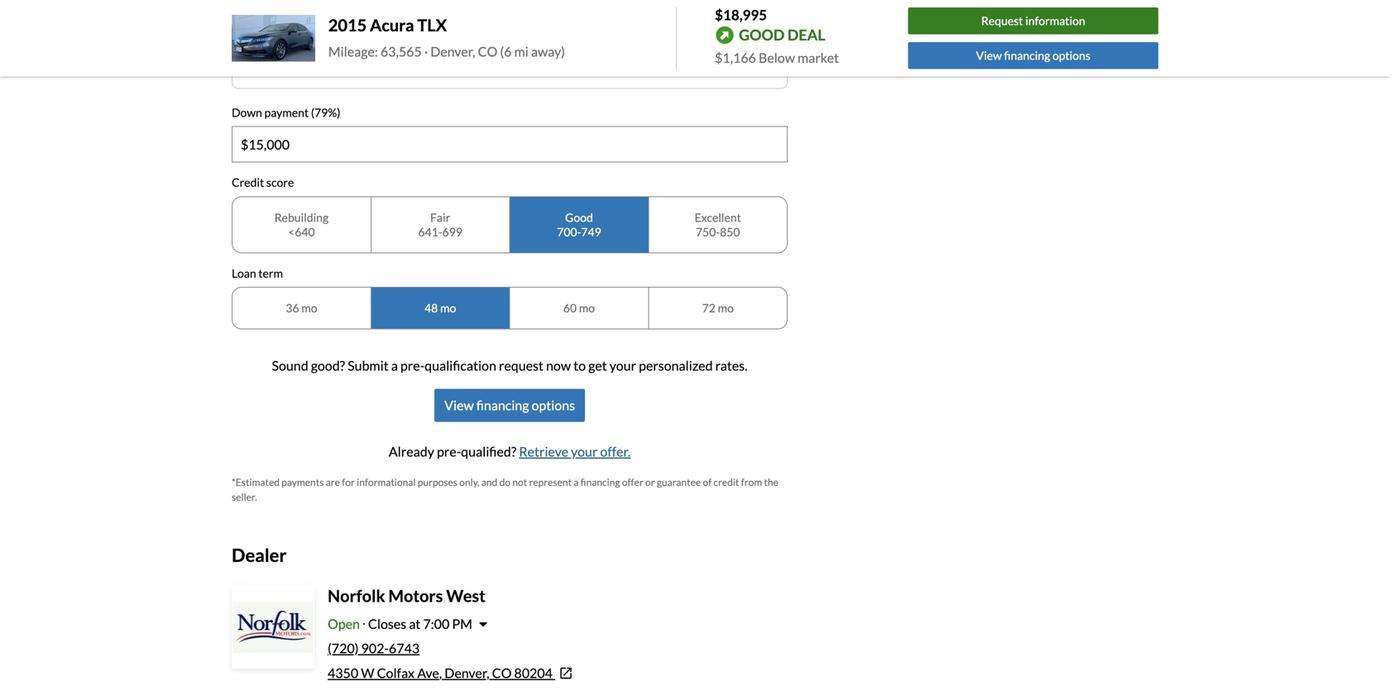 Task type: vqa. For each thing, say whether or not it's contained in the screenshot.
$14,590's Alloy Wheels
no



Task type: locate. For each thing, give the bounding box(es) containing it.
1 horizontal spatial a
[[574, 477, 579, 489]]

0 vertical spatial view financing options button
[[908, 42, 1159, 69]]

750-
[[696, 225, 720, 239]]

view financing options button
[[908, 42, 1159, 69], [435, 390, 585, 423]]

payments
[[282, 477, 324, 489]]

36 mo
[[286, 301, 317, 315]]

for
[[342, 477, 355, 489]]

0 vertical spatial options
[[1053, 48, 1091, 62]]

1 vertical spatial view
[[444, 398, 474, 414]]

a right represent
[[574, 477, 579, 489]]

informational
[[357, 477, 416, 489]]

1 vertical spatial a
[[574, 477, 579, 489]]

already pre-qualified? retrieve your offer.
[[389, 444, 631, 460]]

view financing options for bottom view financing options button
[[444, 398, 575, 414]]

good
[[739, 26, 785, 44]]

mo right 36
[[301, 301, 317, 315]]

1 vertical spatial financing
[[476, 398, 529, 414]]

1 mo from the left
[[301, 301, 317, 315]]

score
[[266, 176, 294, 190]]

1 vertical spatial of
[[703, 477, 712, 489]]

1 vertical spatial view financing options button
[[435, 390, 585, 423]]

3 mo from the left
[[579, 301, 595, 315]]

36
[[286, 301, 299, 315]]

submit
[[348, 358, 389, 374]]

represent
[[529, 477, 572, 489]]

view financing options down sound good? submit a pre-qualification request now to get your personalized rates. at the bottom of the page
[[444, 398, 575, 414]]

1 horizontal spatial view financing options
[[976, 48, 1091, 62]]

request
[[982, 14, 1023, 28]]

48
[[425, 301, 438, 315]]

of left credit
[[703, 477, 712, 489]]

your left the offer. at the bottom of page
[[571, 444, 598, 460]]

view financing options
[[976, 48, 1091, 62], [444, 398, 575, 414]]

0 horizontal spatial view
[[444, 398, 474, 414]]

pre-
[[401, 358, 425, 374], [437, 444, 461, 460]]

<640
[[288, 225, 315, 239]]

mo
[[301, 301, 317, 315], [440, 301, 456, 315], [579, 301, 595, 315], [718, 301, 734, 315]]

0 horizontal spatial your
[[571, 444, 598, 460]]

options down information
[[1053, 48, 1091, 62]]

mi
[[514, 43, 529, 59]]

mo right 48
[[440, 301, 456, 315]]

view down request
[[976, 48, 1002, 62]]

financing down request information button
[[1004, 48, 1050, 62]]

2015 acura tlx image
[[232, 15, 315, 62]]

1 horizontal spatial financing
[[581, 477, 620, 489]]

Down payment (79%) text field
[[233, 127, 787, 162]]

motors
[[388, 587, 443, 607]]

pm
[[452, 617, 472, 633]]

2 horizontal spatial financing
[[1004, 48, 1050, 62]]

0 vertical spatial view
[[976, 48, 1002, 62]]

good
[[565, 211, 593, 225]]

7:00
[[423, 617, 450, 633]]

(720) 902-6743
[[328, 641, 420, 657]]

down
[[232, 105, 262, 119]]

1 vertical spatial view financing options
[[444, 398, 575, 414]]

of left mi
[[495, 43, 507, 59]]

850
[[720, 225, 740, 239]]

term
[[258, 266, 283, 280]]

*estimated
[[232, 477, 280, 489]]

1 vertical spatial your
[[571, 444, 598, 460]]

a inside *estimated payments are for informational purposes only, and do not represent a financing offer or guarantee of credit from the seller.
[[574, 477, 579, 489]]

0 vertical spatial your
[[610, 358, 636, 374]]

of
[[495, 43, 507, 59], [703, 477, 712, 489]]

63,565
[[381, 43, 422, 59]]

and
[[482, 477, 498, 489]]

financing down sound good? submit a pre-qualification request now to get your personalized rates. at the bottom of the page
[[476, 398, 529, 414]]

mo for 72 mo
[[718, 301, 734, 315]]

1 vertical spatial pre-
[[437, 444, 461, 460]]

*estimated payments are for informational purposes only, and do not represent a financing offer or guarantee of credit from the seller.
[[232, 477, 779, 504]]

pre- right submit
[[401, 358, 425, 374]]

norfolk motors west image
[[233, 589, 313, 668]]

pre- up purposes
[[437, 444, 461, 460]]

personalized
[[639, 358, 713, 374]]

are
[[326, 477, 340, 489]]

0 horizontal spatial view financing options button
[[435, 390, 585, 423]]

2 mo from the left
[[440, 301, 456, 315]]

mo right '60'
[[579, 301, 595, 315]]

credit score
[[232, 176, 294, 190]]

caret down image
[[479, 618, 487, 631]]

good 700-749
[[557, 211, 601, 239]]

749
[[581, 225, 601, 239]]

a
[[391, 358, 398, 374], [574, 477, 579, 489]]

mo for 60 mo
[[579, 301, 595, 315]]

0 vertical spatial pre-
[[401, 358, 425, 374]]

902-
[[361, 641, 389, 657]]

acura
[[370, 15, 414, 35]]

(6
[[500, 43, 512, 59]]

your right get
[[610, 358, 636, 374]]

view financing options for the right view financing options button
[[976, 48, 1091, 62]]

at
[[409, 617, 421, 633]]

a right submit
[[391, 358, 398, 374]]

1 horizontal spatial view financing options button
[[908, 42, 1159, 69]]

apr
[[467, 43, 492, 59]]

mo right 72
[[718, 301, 734, 315]]

sound good? submit a pre-qualification request now to get your personalized rates.
[[272, 358, 748, 374]]

0 horizontal spatial a
[[391, 358, 398, 374]]

request information button
[[908, 8, 1159, 35]]

4 mo from the left
[[718, 301, 734, 315]]

financing left offer
[[581, 477, 620, 489]]

72 mo
[[702, 301, 734, 315]]

financing
[[1004, 48, 1050, 62], [476, 398, 529, 414], [581, 477, 620, 489]]

view financing options button down request information button
[[908, 42, 1159, 69]]

2 vertical spatial financing
[[581, 477, 620, 489]]

now
[[546, 358, 571, 374]]

0 vertical spatial of
[[495, 43, 507, 59]]

view financing options button down sound good? submit a pre-qualification request now to get your personalized rates. at the bottom of the page
[[435, 390, 585, 423]]

1 vertical spatial options
[[532, 398, 575, 414]]

view
[[976, 48, 1002, 62], [444, 398, 474, 414]]

the
[[764, 477, 779, 489]]

1 horizontal spatial of
[[703, 477, 712, 489]]

60
[[563, 301, 577, 315]]

qualification
[[425, 358, 496, 374]]

0 vertical spatial view financing options
[[976, 48, 1091, 62]]

0 horizontal spatial view financing options
[[444, 398, 575, 414]]

mo for 36 mo
[[301, 301, 317, 315]]

west
[[446, 587, 486, 607]]

loan term
[[232, 266, 283, 280]]

rebuilding
[[274, 211, 329, 225]]

dealer
[[232, 545, 287, 567]]

view down qualification at the bottom left
[[444, 398, 474, 414]]

good deal
[[739, 26, 826, 44]]

0 horizontal spatial financing
[[476, 398, 529, 414]]

do
[[500, 477, 511, 489]]

view financing options down request information button
[[976, 48, 1091, 62]]

1 horizontal spatial view
[[976, 48, 1002, 62]]

options
[[1053, 48, 1091, 62], [532, 398, 575, 414]]

options for the right view financing options button
[[1053, 48, 1091, 62]]

options down now
[[532, 398, 575, 414]]

0 horizontal spatial options
[[532, 398, 575, 414]]

away)
[[531, 43, 565, 59]]

excellent
[[695, 211, 741, 225]]

fair 641-699
[[418, 211, 463, 239]]

to
[[574, 358, 586, 374]]

norfolk
[[328, 587, 385, 607]]

1 horizontal spatial options
[[1053, 48, 1091, 62]]

0 vertical spatial a
[[391, 358, 398, 374]]

your
[[610, 358, 636, 374], [571, 444, 598, 460]]



Task type: describe. For each thing, give the bounding box(es) containing it.
down payment (79%)
[[232, 105, 341, 119]]

sound
[[272, 358, 308, 374]]

credit
[[714, 477, 739, 489]]

(79%)
[[311, 105, 341, 119]]

0 vertical spatial financing
[[1004, 48, 1050, 62]]

not
[[513, 477, 527, 489]]

loan
[[232, 266, 256, 280]]

11.99%
[[509, 43, 553, 59]]

2015 acura tlx mileage: 63,565 · denver, co (6 mi away)
[[328, 15, 565, 59]]

from
[[741, 477, 762, 489]]

payment
[[264, 105, 309, 119]]

below
[[759, 50, 795, 66]]

of inside *estimated payments are for informational purposes only, and do not represent a financing offer or guarantee of credit from the seller.
[[703, 477, 712, 489]]

retrieve your offer. link
[[519, 444, 631, 460]]

excellent 750-850
[[695, 211, 741, 239]]

72
[[702, 301, 716, 315]]

financing inside *estimated payments are for informational purposes only, and do not represent a financing offer or guarantee of credit from the seller.
[[581, 477, 620, 489]]

48 mo
[[425, 301, 456, 315]]

mo for 48 mo
[[440, 301, 456, 315]]

denver,
[[431, 43, 475, 59]]

norfolk motors west link
[[328, 587, 486, 607]]

request
[[499, 358, 544, 374]]

·
[[424, 43, 428, 59]]

rebuilding <640
[[274, 211, 329, 239]]

1 horizontal spatial pre-
[[437, 444, 461, 460]]

2015
[[328, 15, 367, 35]]

699
[[442, 225, 463, 239]]

market
[[798, 50, 839, 66]]

request information
[[982, 14, 1086, 28]]

guarantee
[[657, 477, 701, 489]]

open closes at 7:00 pm
[[328, 617, 472, 633]]

$1,166
[[715, 50, 756, 66]]

get
[[589, 358, 607, 374]]

already
[[389, 444, 434, 460]]

mileage:
[[328, 43, 378, 59]]

$18,995
[[715, 6, 767, 23]]

qualified?
[[461, 444, 517, 460]]

offer.
[[600, 444, 631, 460]]

options for bottom view financing options button
[[532, 398, 575, 414]]

open
[[328, 617, 360, 633]]

60 mo
[[563, 301, 595, 315]]

700-
[[557, 225, 581, 239]]

co
[[478, 43, 498, 59]]

deal
[[788, 26, 826, 44]]

offer
[[622, 477, 644, 489]]

closes
[[368, 617, 406, 633]]

tlx
[[417, 15, 447, 35]]

0 horizontal spatial pre-
[[401, 358, 425, 374]]

1 horizontal spatial your
[[610, 358, 636, 374]]

view for the right view financing options button
[[976, 48, 1002, 62]]

0 horizontal spatial of
[[495, 43, 507, 59]]

$1,166 below market
[[715, 50, 839, 66]]

purposes
[[418, 477, 458, 489]]

view for bottom view financing options button
[[444, 398, 474, 414]]

good?
[[311, 358, 345, 374]]

norfolk motors west
[[328, 587, 486, 607]]

fair
[[430, 211, 450, 225]]

information
[[1026, 14, 1086, 28]]

641-
[[418, 225, 442, 239]]

retrieve
[[519, 444, 569, 460]]

(720)
[[328, 641, 359, 657]]

only,
[[459, 477, 480, 489]]

6743
[[389, 641, 420, 657]]

or
[[645, 477, 655, 489]]

rates.
[[716, 358, 748, 374]]

seller.
[[232, 492, 257, 504]]



